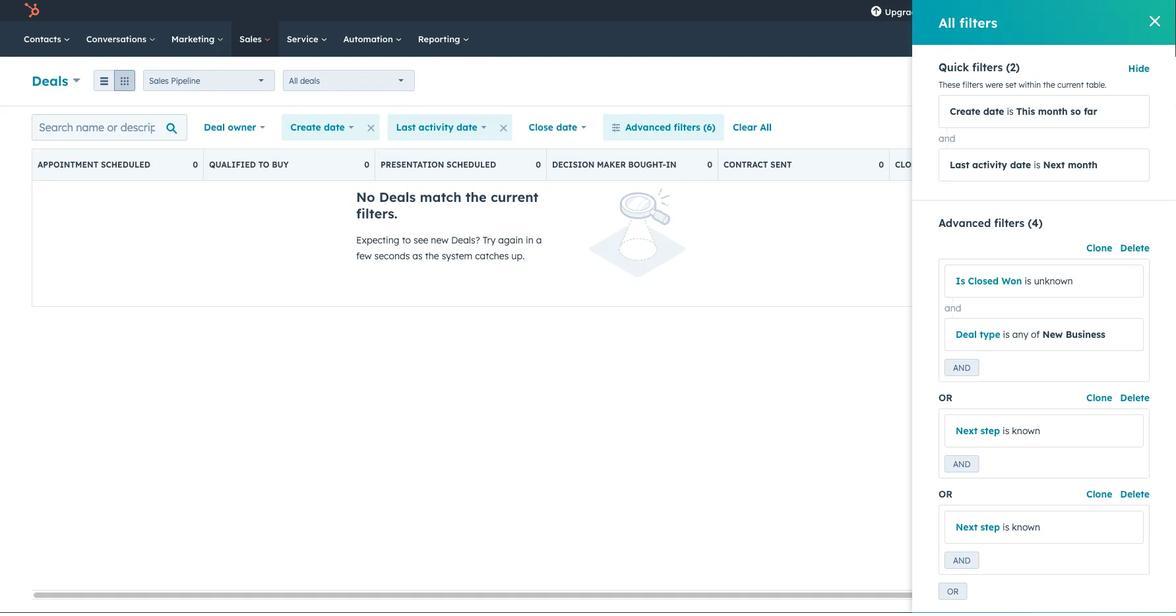 Task type: vqa. For each thing, say whether or not it's contained in the screenshot.
Apps
no



Task type: locate. For each thing, give the bounding box(es) containing it.
delete for second 'delete' button from the top of the page
[[1121, 392, 1150, 404]]

all deals
[[289, 76, 320, 85]]

deals banner
[[32, 67, 1145, 92]]

0 horizontal spatial scheduled
[[101, 160, 150, 170]]

deal for deal owner
[[204, 121, 225, 133]]

menu
[[862, 0, 1161, 21]]

conversations
[[86, 33, 149, 44]]

were
[[986, 80, 1004, 90]]

1 clone button from the top
[[1087, 240, 1113, 256]]

see
[[414, 234, 429, 246]]

1 vertical spatial to
[[402, 234, 411, 246]]

3 0 from the left
[[536, 160, 541, 170]]

1 and button from the top
[[945, 359, 980, 376]]

0 vertical spatial and button
[[945, 359, 980, 376]]

closed right is
[[969, 275, 999, 287]]

board actions button
[[940, 114, 1044, 141]]

and for deal type is any of new business
[[945, 302, 962, 314]]

last inside popup button
[[396, 121, 416, 133]]

0 vertical spatial clone
[[1087, 242, 1113, 254]]

sales inside popup button
[[149, 76, 169, 85]]

the right match
[[466, 189, 487, 205]]

closed left lost
[[1067, 160, 1100, 170]]

0 vertical spatial to
[[258, 160, 270, 170]]

1 delete from the top
[[1121, 242, 1150, 254]]

2 vertical spatial clone
[[1087, 488, 1113, 500]]

2 vertical spatial the
[[425, 250, 439, 262]]

1 vertical spatial all
[[289, 76, 298, 85]]

1 horizontal spatial the
[[466, 189, 487, 205]]

current left table.
[[1058, 80, 1084, 90]]

the right the as
[[425, 250, 439, 262]]

deal type is any of new business
[[956, 329, 1106, 340]]

step for next step button corresponding to second 'delete' button from the top of the page
[[981, 425, 1001, 437]]

0 vertical spatial step
[[981, 425, 1001, 437]]

create date
[[291, 121, 345, 133]]

the inside 'expecting to see new deals? try again in a few seconds as the system catches up.'
[[425, 250, 439, 262]]

0 for contract sent
[[879, 160, 884, 170]]

month
[[1039, 106, 1068, 117], [1068, 159, 1098, 171]]

vhs can fix it! button
[[1060, 0, 1160, 21]]

sent
[[771, 160, 792, 170]]

delete button
[[1121, 240, 1150, 256], [1121, 390, 1150, 406], [1121, 486, 1150, 502]]

and button for next step button corresponding to second 'delete' button from the top of the page
[[945, 455, 980, 473]]

sales left pipeline
[[149, 76, 169, 85]]

upgrade image
[[871, 6, 883, 18]]

is
[[1007, 106, 1014, 117], [1034, 159, 1041, 171], [1025, 275, 1032, 287], [1004, 329, 1010, 340], [1003, 425, 1010, 437], [1003, 521, 1010, 533]]

0 vertical spatial or
[[939, 392, 953, 404]]

1 vertical spatial sales
[[149, 76, 169, 85]]

2 and from the top
[[954, 459, 971, 469]]

1 vertical spatial deals
[[379, 189, 416, 205]]

create inside button
[[1091, 76, 1116, 86]]

2 next step button from the top
[[956, 521, 1001, 533]]

last for last activity date
[[396, 121, 416, 133]]

all deals button
[[283, 70, 415, 91]]

to inside 'expecting to see new deals? try again in a few seconds as the system catches up.'
[[402, 234, 411, 246]]

and left board
[[939, 133, 956, 144]]

date right close
[[557, 121, 578, 133]]

0 horizontal spatial to
[[258, 160, 270, 170]]

0 vertical spatial all
[[939, 14, 956, 31]]

3 clone from the top
[[1087, 488, 1113, 500]]

1 scheduled from the left
[[101, 160, 150, 170]]

create
[[1091, 76, 1116, 86], [950, 106, 981, 117], [291, 121, 321, 133]]

1 vertical spatial create
[[950, 106, 981, 117]]

1 horizontal spatial closed
[[969, 275, 999, 287]]

last down board
[[950, 159, 970, 171]]

deals
[[32, 72, 68, 89], [379, 189, 416, 205]]

activity inside popup button
[[419, 121, 454, 133]]

current up again
[[491, 189, 539, 205]]

menu item
[[932, 0, 934, 21]]

lost
[[1102, 160, 1123, 170]]

deal inside "popup button"
[[204, 121, 225, 133]]

2 vertical spatial delete button
[[1121, 486, 1150, 502]]

scheduled up match
[[447, 160, 496, 170]]

0 vertical spatial sales
[[240, 33, 264, 44]]

1 vertical spatial delete button
[[1121, 390, 1150, 406]]

new
[[1043, 329, 1063, 340]]

sales for sales
[[240, 33, 264, 44]]

create left deal
[[1091, 76, 1116, 86]]

all inside button
[[760, 121, 772, 133]]

0 vertical spatial delete button
[[1121, 240, 1150, 256]]

1 next step button from the top
[[956, 425, 1001, 437]]

month left lost
[[1068, 159, 1098, 171]]

1 horizontal spatial create
[[950, 106, 981, 117]]

0 horizontal spatial closed
[[896, 160, 928, 170]]

1 horizontal spatial deal
[[956, 329, 977, 340]]

0 horizontal spatial sales
[[149, 76, 169, 85]]

to for expecting
[[402, 234, 411, 246]]

1 horizontal spatial last
[[950, 159, 970, 171]]

1 vertical spatial last
[[950, 159, 970, 171]]

0 vertical spatial advanced
[[626, 121, 671, 133]]

2 vertical spatial and button
[[945, 552, 980, 569]]

these filters were set within the current table.
[[939, 80, 1107, 90]]

closed won
[[896, 160, 951, 170]]

3 and button from the top
[[945, 552, 980, 569]]

date up board actions
[[984, 106, 1005, 117]]

clone button for first 'delete' button
[[1087, 240, 1113, 256]]

filters
[[960, 14, 998, 31], [973, 61, 1003, 74], [963, 80, 984, 90], [674, 121, 701, 133], [995, 216, 1025, 230]]

2 vertical spatial create
[[291, 121, 321, 133]]

2 horizontal spatial all
[[939, 14, 956, 31]]

0 left contract
[[708, 160, 713, 170]]

1 vertical spatial next step button
[[956, 521, 1001, 533]]

calling icon image
[[941, 5, 953, 17]]

next step button for first 'delete' button from the bottom
[[956, 521, 1001, 533]]

1 horizontal spatial activity
[[973, 159, 1008, 171]]

0 vertical spatial and
[[954, 363, 971, 373]]

deal owner button
[[195, 114, 274, 141]]

in
[[666, 160, 677, 170]]

and down is
[[945, 302, 962, 314]]

0 for qualified to buy
[[364, 160, 370, 170]]

last activity date button
[[388, 114, 495, 141]]

month left so
[[1039, 106, 1068, 117]]

advanced filters (4)
[[939, 216, 1043, 230]]

1 vertical spatial and
[[945, 302, 962, 314]]

1 vertical spatial activity
[[973, 159, 1008, 171]]

1 vertical spatial clone
[[1087, 392, 1113, 404]]

create down all deals
[[291, 121, 321, 133]]

or
[[939, 392, 953, 404], [939, 488, 953, 500]]

2 vertical spatial all
[[760, 121, 772, 133]]

2 horizontal spatial closed
[[1067, 160, 1100, 170]]

2 step from the top
[[981, 521, 1001, 533]]

appointment scheduled
[[38, 160, 150, 170]]

new
[[431, 234, 449, 246]]

up.
[[512, 250, 525, 262]]

1 vertical spatial the
[[466, 189, 487, 205]]

0 horizontal spatial create
[[291, 121, 321, 133]]

2 or from the top
[[939, 488, 953, 500]]

1 vertical spatial known
[[1013, 521, 1041, 533]]

0 horizontal spatial deals
[[32, 72, 68, 89]]

deals inside popup button
[[32, 72, 68, 89]]

1 horizontal spatial current
[[1058, 80, 1084, 90]]

deals
[[300, 76, 320, 85]]

activity for last activity date is next month
[[973, 159, 1008, 171]]

scheduled for presentation scheduled
[[447, 160, 496, 170]]

next
[[1044, 159, 1066, 171], [956, 425, 978, 437], [956, 521, 978, 533]]

advanced up 'bought-'
[[626, 121, 671, 133]]

0 horizontal spatial the
[[425, 250, 439, 262]]

closed for closed won
[[896, 160, 928, 170]]

0 vertical spatial activity
[[419, 121, 454, 133]]

0 for decision maker bought-in
[[708, 160, 713, 170]]

advanced
[[626, 121, 671, 133], [939, 216, 991, 230]]

activity up presentation scheduled
[[419, 121, 454, 133]]

2 vertical spatial and
[[954, 555, 971, 565]]

0 vertical spatial current
[[1058, 80, 1084, 90]]

1 vertical spatial current
[[491, 189, 539, 205]]

scheduled down search name or description search field
[[101, 160, 150, 170]]

group
[[94, 70, 135, 91]]

3 clone button from the top
[[1087, 486, 1113, 502]]

advanced up is
[[939, 216, 991, 230]]

closed left the won
[[896, 160, 928, 170]]

or for next step button corresponding to second 'delete' button from the top of the page
[[939, 392, 953, 404]]

1 vertical spatial and button
[[945, 455, 980, 473]]

0 horizontal spatial deal
[[204, 121, 225, 133]]

activity down 'board actions' popup button
[[973, 159, 1008, 171]]

automation link
[[336, 21, 410, 57]]

the right within
[[1044, 80, 1056, 90]]

last up presentation
[[396, 121, 416, 133]]

1 vertical spatial and
[[954, 459, 971, 469]]

clone
[[1087, 242, 1113, 254], [1087, 392, 1113, 404], [1087, 488, 1113, 500]]

0 left the closed won
[[879, 160, 884, 170]]

unknown
[[1035, 275, 1073, 287]]

these
[[939, 80, 961, 90]]

0 horizontal spatial all
[[289, 76, 298, 85]]

maker
[[597, 160, 626, 170]]

1 vertical spatial month
[[1068, 159, 1098, 171]]

current
[[1058, 80, 1084, 90], [491, 189, 539, 205]]

create for create deal
[[1091, 76, 1116, 86]]

0 horizontal spatial activity
[[419, 121, 454, 133]]

all left deals
[[289, 76, 298, 85]]

1 horizontal spatial advanced
[[939, 216, 991, 230]]

2 scheduled from the left
[[447, 160, 496, 170]]

advanced inside button
[[626, 121, 671, 133]]

0 vertical spatial next step is known
[[956, 425, 1041, 437]]

1 vertical spatial clone button
[[1087, 390, 1113, 406]]

deal left type
[[956, 329, 977, 340]]

2 known from the top
[[1013, 521, 1041, 533]]

1 horizontal spatial deals
[[379, 189, 416, 205]]

create for create date
[[291, 121, 321, 133]]

presentation
[[381, 160, 444, 170]]

reporting link
[[410, 21, 477, 57]]

0 for presentation scheduled
[[536, 160, 541, 170]]

0 vertical spatial deal
[[204, 121, 225, 133]]

2 clone button from the top
[[1087, 390, 1113, 406]]

2 0 from the left
[[364, 160, 370, 170]]

to
[[258, 160, 270, 170], [402, 234, 411, 246]]

next step is known for next step button corresponding to second 'delete' button from the top of the page
[[956, 425, 1041, 437]]

0 vertical spatial next step button
[[956, 425, 1001, 437]]

contacts link
[[16, 21, 78, 57]]

1 delete button from the top
[[1121, 240, 1150, 256]]

catches
[[475, 250, 509, 262]]

0 left the decision
[[536, 160, 541, 170]]

deals down the 'contacts' link
[[32, 72, 68, 89]]

filters for these filters were set within the current table.
[[963, 80, 984, 90]]

6 0 from the left
[[1051, 160, 1056, 170]]

1 vertical spatial step
[[981, 521, 1001, 533]]

date down all deals 'popup button'
[[324, 121, 345, 133]]

sales
[[240, 33, 264, 44], [149, 76, 169, 85]]

sales pipeline button
[[143, 70, 275, 91]]

save view button
[[1052, 114, 1145, 141]]

filters inside button
[[674, 121, 701, 133]]

1 vertical spatial next step is known
[[956, 521, 1041, 533]]

0 vertical spatial month
[[1039, 106, 1068, 117]]

notifications button
[[1035, 0, 1058, 21]]

0 vertical spatial deals
[[32, 72, 68, 89]]

1 horizontal spatial to
[[402, 234, 411, 246]]

2 vertical spatial next
[[956, 521, 978, 533]]

view
[[1108, 121, 1129, 133]]

deal left 'owner'
[[204, 121, 225, 133]]

to left see
[[402, 234, 411, 246]]

0 vertical spatial last
[[396, 121, 416, 133]]

create up board
[[950, 106, 981, 117]]

1 vertical spatial advanced
[[939, 216, 991, 230]]

delete for first 'delete' button from the bottom
[[1121, 488, 1150, 500]]

0 vertical spatial known
[[1013, 425, 1041, 437]]

1 horizontal spatial scheduled
[[447, 160, 496, 170]]

1 horizontal spatial all
[[760, 121, 772, 133]]

advanced filters (6) button
[[603, 114, 725, 141]]

any
[[1013, 329, 1029, 340]]

filters for advanced filters (4)
[[995, 216, 1025, 230]]

1 0 from the left
[[193, 160, 198, 170]]

2 delete from the top
[[1121, 392, 1150, 404]]

2 vertical spatial clone button
[[1087, 486, 1113, 502]]

all for all deals
[[289, 76, 298, 85]]

the inside no deals match the current filters.
[[466, 189, 487, 205]]

scheduled
[[101, 160, 150, 170], [447, 160, 496, 170]]

system
[[442, 250, 473, 262]]

3 delete from the top
[[1121, 488, 1150, 500]]

1 step from the top
[[981, 425, 1001, 437]]

0 horizontal spatial last
[[396, 121, 416, 133]]

in
[[526, 234, 534, 246]]

create inside popup button
[[291, 121, 321, 133]]

0
[[193, 160, 198, 170], [364, 160, 370, 170], [536, 160, 541, 170], [708, 160, 713, 170], [879, 160, 884, 170], [1051, 160, 1056, 170]]

1 horizontal spatial sales
[[240, 33, 264, 44]]

0 vertical spatial and
[[939, 133, 956, 144]]

all left marketplaces image
[[939, 14, 956, 31]]

0 up no
[[364, 160, 370, 170]]

1 vertical spatial delete
[[1121, 392, 1150, 404]]

last
[[396, 121, 416, 133], [950, 159, 970, 171]]

1 next step is known from the top
[[956, 425, 1041, 437]]

3 and from the top
[[954, 555, 971, 565]]

1 clone from the top
[[1087, 242, 1113, 254]]

2 and button from the top
[[945, 455, 980, 473]]

1 or from the top
[[939, 392, 953, 404]]

qualified to buy
[[209, 160, 289, 170]]

all right clear
[[760, 121, 772, 133]]

clear
[[733, 121, 758, 133]]

5 0 from the left
[[879, 160, 884, 170]]

set
[[1006, 80, 1017, 90]]

deals right no
[[379, 189, 416, 205]]

1 vertical spatial or
[[939, 488, 953, 500]]

4 0 from the left
[[708, 160, 713, 170]]

3 delete button from the top
[[1121, 486, 1150, 502]]

next for "clone" button corresponding to first 'delete' button from the bottom
[[956, 521, 978, 533]]

last for last activity date is next month
[[950, 159, 970, 171]]

0 vertical spatial create
[[1091, 76, 1116, 86]]

2 vertical spatial delete
[[1121, 488, 1150, 500]]

reporting
[[418, 33, 463, 44]]

0 horizontal spatial current
[[491, 189, 539, 205]]

filters for all filters
[[960, 14, 998, 31]]

is closed won is unknown
[[956, 275, 1073, 287]]

0 vertical spatial clone button
[[1087, 240, 1113, 256]]

2 next step is known from the top
[[956, 521, 1041, 533]]

contacts
[[24, 33, 64, 44]]

to left buy
[[258, 160, 270, 170]]

0 horizontal spatial advanced
[[626, 121, 671, 133]]

2 clone from the top
[[1087, 392, 1113, 404]]

1 vertical spatial next
[[956, 425, 978, 437]]

close
[[529, 121, 554, 133]]

0 vertical spatial the
[[1044, 80, 1056, 90]]

as
[[413, 250, 423, 262]]

sales left service
[[240, 33, 264, 44]]

deal owner
[[204, 121, 256, 133]]

sales for sales pipeline
[[149, 76, 169, 85]]

1 known from the top
[[1013, 425, 1041, 437]]

all inside 'popup button'
[[289, 76, 298, 85]]

filters.
[[356, 205, 398, 222]]

bought-
[[629, 160, 666, 170]]

help image
[[996, 6, 1008, 18]]

date up presentation scheduled
[[457, 121, 478, 133]]

0 left qualified
[[193, 160, 198, 170]]

2 horizontal spatial create
[[1091, 76, 1116, 86]]

create date button
[[282, 114, 363, 141]]

and for last activity date is next month
[[939, 133, 956, 144]]

1 vertical spatial deal
[[956, 329, 977, 340]]

and
[[954, 363, 971, 373], [954, 459, 971, 469], [954, 555, 971, 565]]

0 vertical spatial delete
[[1121, 242, 1150, 254]]

0 left closed lost
[[1051, 160, 1056, 170]]



Task type: describe. For each thing, give the bounding box(es) containing it.
terry turtle image
[[1068, 5, 1080, 16]]

deal type button
[[956, 329, 1001, 340]]

hide button
[[1129, 61, 1150, 77]]

known for first 'delete' button from the bottom's next step button
[[1013, 521, 1041, 533]]

2 delete button from the top
[[1121, 390, 1150, 406]]

expecting
[[356, 234, 400, 246]]

group inside deals banner
[[94, 70, 135, 91]]

board
[[956, 121, 984, 133]]

(4)
[[1028, 216, 1043, 230]]

deals button
[[32, 71, 81, 90]]

hubspot image
[[24, 3, 40, 18]]

clone for "clone" button corresponding to first 'delete' button
[[1087, 242, 1113, 254]]

delete for first 'delete' button
[[1121, 242, 1150, 254]]

business
[[1066, 329, 1106, 340]]

next step button for second 'delete' button from the top of the page
[[956, 425, 1001, 437]]

0 for closed won
[[1051, 160, 1056, 170]]

hubspot link
[[16, 3, 49, 18]]

known for next step button corresponding to second 'delete' button from the top of the page
[[1013, 425, 1041, 437]]

calling icon button
[[936, 2, 958, 19]]

deals?
[[451, 234, 480, 246]]

search image
[[1149, 34, 1158, 44]]

quick
[[939, 61, 970, 74]]

buy
[[272, 160, 289, 170]]

it!
[[1132, 5, 1140, 16]]

or button
[[939, 583, 968, 600]]

type
[[980, 329, 1001, 340]]

no
[[356, 189, 375, 205]]

this
[[1017, 106, 1036, 117]]

last activity date is next month
[[950, 159, 1098, 171]]

service
[[287, 33, 321, 44]]

date for create date
[[324, 121, 345, 133]]

next for "clone" button for second 'delete' button from the top of the page
[[956, 425, 978, 437]]

clone for "clone" button corresponding to first 'delete' button from the bottom
[[1087, 488, 1113, 500]]

match
[[420, 189, 462, 205]]

clone button for first 'delete' button from the bottom
[[1087, 486, 1113, 502]]

advanced for advanced filters (4)
[[939, 216, 991, 230]]

current inside no deals match the current filters.
[[491, 189, 539, 205]]

all for all filters
[[939, 14, 956, 31]]

clear all button
[[725, 114, 781, 141]]

vhs can fix it!
[[1083, 5, 1140, 16]]

expecting to see new deals? try again in a few seconds as the system catches up.
[[356, 234, 542, 262]]

Search name or description search field
[[32, 114, 187, 141]]

or for first 'delete' button from the bottom's next step button
[[939, 488, 953, 500]]

filters for quick filters (2)
[[973, 61, 1003, 74]]

close date
[[529, 121, 578, 133]]

filters for advanced filters (6)
[[674, 121, 701, 133]]

hide
[[1129, 63, 1150, 74]]

service link
[[279, 21, 336, 57]]

decision
[[552, 160, 595, 170]]

scheduled for appointment scheduled
[[101, 160, 150, 170]]

marketplaces button
[[961, 0, 988, 21]]

clone button for second 'delete' button from the top of the page
[[1087, 390, 1113, 406]]

and for next step button corresponding to second 'delete' button from the top of the page
[[954, 459, 971, 469]]

won
[[1002, 275, 1023, 287]]

marketplaces image
[[969, 6, 980, 18]]

date down actions
[[1011, 159, 1032, 171]]

actions
[[968, 76, 996, 86]]

0 vertical spatial next
[[1044, 159, 1066, 171]]

advanced filters (6)
[[626, 121, 716, 133]]

closed for closed lost
[[1067, 160, 1100, 170]]

so
[[1071, 106, 1082, 117]]

board actions
[[956, 121, 1020, 133]]

conversations link
[[78, 21, 164, 57]]

next step is known for first 'delete' button from the bottom's next step button
[[956, 521, 1041, 533]]

pipeline
[[171, 76, 200, 85]]

to for qualified
[[258, 160, 270, 170]]

contract sent
[[724, 160, 792, 170]]

deals inside no deals match the current filters.
[[379, 189, 416, 205]]

table.
[[1087, 80, 1107, 90]]

notifications image
[[1040, 6, 1052, 18]]

seconds
[[374, 250, 410, 262]]

far
[[1084, 106, 1098, 117]]

1 and from the top
[[954, 363, 971, 373]]

menu containing vhs can fix it!
[[862, 0, 1161, 21]]

no deals match the current filters.
[[356, 189, 539, 222]]

within
[[1019, 80, 1042, 90]]

activity for last activity date
[[419, 121, 454, 133]]

date for close date
[[557, 121, 578, 133]]

upgrade
[[885, 6, 922, 17]]

save
[[1083, 121, 1105, 133]]

close image
[[1150, 16, 1161, 26]]

last activity date
[[396, 121, 478, 133]]

again
[[498, 234, 523, 246]]

of
[[1032, 329, 1040, 340]]

(2)
[[1007, 61, 1020, 74]]

deal
[[1118, 76, 1134, 86]]

sales link
[[232, 21, 279, 57]]

sales pipeline
[[149, 76, 200, 85]]

marketing
[[171, 33, 217, 44]]

appointment
[[38, 160, 99, 170]]

2 horizontal spatial the
[[1044, 80, 1056, 90]]

advanced for advanced filters (6)
[[626, 121, 671, 133]]

presentation scheduled
[[381, 160, 496, 170]]

settings image
[[1018, 6, 1030, 17]]

quick filters (2)
[[939, 61, 1020, 74]]

Search HubSpot search field
[[991, 28, 1153, 50]]

0 for appointment scheduled
[[193, 160, 198, 170]]

won
[[931, 160, 951, 170]]

and for first 'delete' button from the bottom's next step button
[[954, 555, 971, 565]]

and button for first 'delete' button from the bottom's next step button
[[945, 552, 980, 569]]

help button
[[991, 0, 1013, 21]]

automation
[[343, 33, 396, 44]]

actions
[[987, 121, 1020, 133]]

clone for "clone" button for second 'delete' button from the top of the page
[[1087, 392, 1113, 404]]

close date button
[[520, 114, 595, 141]]

actions button
[[957, 71, 1015, 92]]

closed lost
[[1067, 160, 1123, 170]]

try
[[483, 234, 496, 246]]

contract
[[724, 160, 768, 170]]

few
[[356, 250, 372, 262]]

owner
[[228, 121, 256, 133]]

is closed won button
[[956, 275, 1023, 287]]

save view
[[1083, 121, 1129, 133]]

can
[[1103, 5, 1117, 16]]

date for create date is this month so far
[[984, 106, 1005, 117]]

settings link
[[1016, 4, 1033, 17]]

create for create date is this month so far
[[950, 106, 981, 117]]

(6)
[[704, 121, 716, 133]]

clear all
[[733, 121, 772, 133]]

fix
[[1120, 5, 1130, 16]]

create date is this month so far
[[950, 106, 1098, 117]]

all filters
[[939, 14, 998, 31]]

step for first 'delete' button from the bottom's next step button
[[981, 521, 1001, 533]]

deal for deal type is any of new business
[[956, 329, 977, 340]]

import button
[[1023, 71, 1072, 92]]



